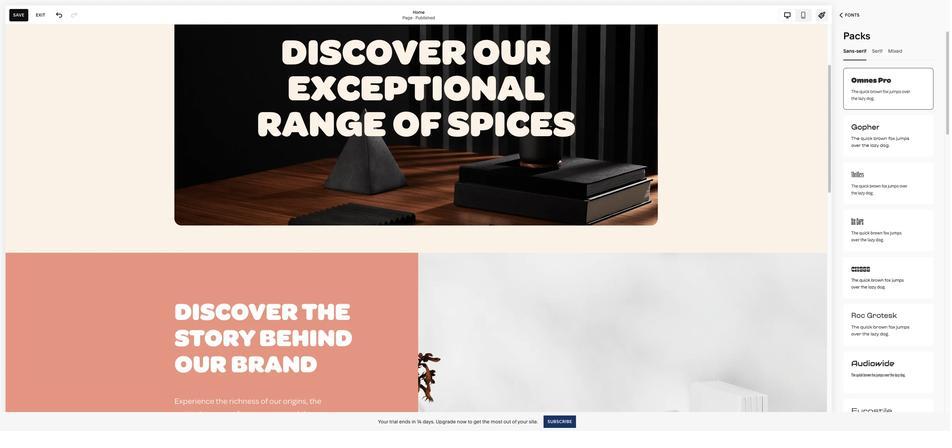 Task type: vqa. For each thing, say whether or not it's contained in the screenshot.
the 'Learn'
no



Task type: describe. For each thing, give the bounding box(es) containing it.
brown inside six caps the quick brown fox jumps over the lazy dog.
[[871, 231, 883, 236]]

quick down "cheee"
[[860, 278, 871, 284]]

audiowide the quick brown fox jumps over the lazy dog.
[[852, 359, 907, 379]]

fonts
[[846, 12, 860, 18]]

save
[[13, 12, 24, 17]]

over inside omnes pro the quick brown fox jumps over the lazy dog.
[[903, 88, 911, 95]]

most
[[491, 419, 503, 426]]

of
[[512, 419, 517, 426]]

jumps inside audiowide the quick brown fox jumps over the lazy dog.
[[877, 372, 884, 379]]

serif button
[[873, 41, 883, 60]]

subscribe button
[[544, 416, 576, 429]]

the quick brown fox jumps over the lazy dog. for gopher
[[852, 136, 910, 149]]

to
[[468, 419, 473, 426]]

dog. inside omnes pro the quick brown fox jumps over the lazy dog.
[[867, 95, 875, 102]]

quick down the gopher
[[861, 136, 873, 142]]

out
[[504, 419, 511, 426]]

over inside six caps the quick brown fox jumps over the lazy dog.
[[852, 237, 860, 243]]

pro
[[879, 75, 892, 85]]

the down the gopher
[[862, 143, 870, 149]]

ends
[[399, 419, 411, 426]]

fox inside six caps the quick brown fox jumps over the lazy dog.
[[884, 231, 890, 236]]

quick inside omnes pro the quick brown fox jumps over the lazy dog.
[[860, 88, 870, 95]]

·
[[414, 15, 415, 20]]

lazy inside omnes pro the quick brown fox jumps over the lazy dog.
[[859, 95, 866, 102]]

days.
[[423, 419, 435, 426]]

lazy inside audiowide the quick brown fox jumps over the lazy dog.
[[895, 372, 900, 379]]

sans-serif
[[844, 48, 867, 54]]

dog. inside roc grotesk the quick brown fox jumps over the lazy dog.
[[881, 332, 890, 338]]

dog. inside six caps the quick brown fox jumps over the lazy dog.
[[876, 237, 885, 243]]

omnes
[[852, 75, 877, 85]]

exit button
[[32, 9, 49, 21]]

quick inside six caps the quick brown fox jumps over the lazy dog.
[[860, 231, 870, 236]]

in
[[412, 419, 416, 426]]

lazy inside roc grotesk the quick brown fox jumps over the lazy dog.
[[871, 332, 880, 338]]

0 horizontal spatial tab list
[[780, 10, 812, 21]]

extended
[[852, 414, 895, 425]]

roc grotesk the quick brown fox jumps over the lazy dog.
[[852, 311, 910, 338]]

the down "cheee"
[[861, 285, 868, 291]]

eurostile extended button
[[844, 399, 934, 432]]

grotesk
[[867, 311, 898, 322]]

fox inside omnes pro the quick brown fox jumps over the lazy dog.
[[883, 88, 889, 95]]

the inside six caps the quick brown fox jumps over the lazy dog.
[[852, 231, 859, 236]]

your trial ends in 14 days. upgrade now to get the most out of your site.
[[378, 419, 538, 426]]

jumps inside omnes pro the quick brown fox jumps over the lazy dog.
[[890, 88, 902, 95]]

the inside six caps the quick brown fox jumps over the lazy dog.
[[861, 237, 867, 243]]

quick inside audiowide the quick brown fox jumps over the lazy dog.
[[857, 372, 863, 379]]



Task type: locate. For each thing, give the bounding box(es) containing it.
your
[[378, 419, 389, 426]]

brown inside roc grotesk the quick brown fox jumps over the lazy dog.
[[874, 325, 888, 331]]

caps
[[857, 217, 864, 227]]

the inside roc grotesk the quick brown fox jumps over the lazy dog.
[[863, 332, 870, 338]]

the quick brown fox jumps over the lazy dog. down thrillers
[[852, 183, 908, 196]]

quick inside roc grotesk the quick brown fox jumps over the lazy dog.
[[861, 325, 873, 331]]

3 the from the top
[[852, 183, 859, 189]]

roc
[[852, 311, 866, 322]]

brown inside audiowide the quick brown fox jumps over the lazy dog.
[[864, 372, 872, 379]]

the
[[852, 88, 859, 95], [852, 136, 860, 142], [852, 183, 859, 189], [852, 231, 859, 236], [852, 278, 859, 284], [852, 325, 860, 331], [852, 372, 856, 379]]

lazy inside six caps the quick brown fox jumps over the lazy dog.
[[868, 237, 876, 243]]

5 the from the top
[[852, 278, 859, 284]]

omnes pro the quick brown fox jumps over the lazy dog.
[[852, 75, 911, 102]]

the down "cheee"
[[852, 278, 859, 284]]

14
[[417, 419, 422, 426]]

0 vertical spatial the quick brown fox jumps over the lazy dog.
[[852, 136, 910, 149]]

tab list containing sans-serif
[[844, 41, 934, 60]]

2 vertical spatial the quick brown fox jumps over the lazy dog.
[[852, 278, 904, 291]]

2 the from the top
[[852, 136, 860, 142]]

the right "get"
[[483, 419, 490, 426]]

over inside audiowide the quick brown fox jumps over the lazy dog.
[[885, 372, 890, 379]]

home
[[413, 10, 425, 15]]

1 vertical spatial tab list
[[844, 41, 934, 60]]

gopher
[[852, 123, 880, 132]]

the inside omnes pro the quick brown fox jumps over the lazy dog.
[[852, 95, 858, 102]]

serif
[[857, 48, 867, 54]]

the quick brown fox jumps over the lazy dog.
[[852, 136, 910, 149], [852, 183, 908, 196], [852, 278, 904, 291]]

now
[[457, 419, 467, 426]]

quick down 'omnes'
[[860, 88, 870, 95]]

jumps
[[890, 88, 902, 95], [897, 136, 910, 142], [889, 183, 899, 189], [891, 231, 902, 236], [892, 278, 904, 284], [897, 325, 910, 331], [877, 372, 884, 379]]

the
[[852, 95, 858, 102], [862, 143, 870, 149], [852, 190, 858, 196], [861, 237, 867, 243], [861, 285, 868, 291], [863, 332, 870, 338], [891, 372, 895, 379], [483, 419, 490, 426]]

over inside roc grotesk the quick brown fox jumps over the lazy dog.
[[852, 332, 862, 338]]

the inside audiowide the quick brown fox jumps over the lazy dog.
[[852, 372, 856, 379]]

published
[[416, 15, 435, 20]]

the quick brown fox jumps over the lazy dog. for thrillers
[[852, 183, 908, 196]]

fox inside audiowide the quick brown fox jumps over the lazy dog.
[[872, 372, 876, 379]]

quick down caps
[[860, 231, 870, 236]]

exit
[[36, 12, 45, 17]]

fox
[[883, 88, 889, 95], [889, 136, 896, 142], [882, 183, 888, 189], [884, 231, 890, 236], [885, 278, 891, 284], [889, 325, 896, 331], [872, 372, 876, 379]]

serif
[[873, 48, 883, 54]]

save button
[[9, 9, 28, 21]]

sans-
[[844, 48, 857, 54]]

jumps inside six caps the quick brown fox jumps over the lazy dog.
[[891, 231, 902, 236]]

your
[[518, 419, 528, 426]]

over
[[903, 88, 911, 95], [852, 143, 861, 149], [900, 183, 908, 189], [852, 237, 860, 243], [852, 285, 860, 291], [852, 332, 862, 338], [885, 372, 890, 379]]

six
[[852, 217, 856, 227]]

brown
[[871, 88, 883, 95], [874, 136, 888, 142], [870, 183, 882, 189], [871, 231, 883, 236], [872, 278, 884, 284], [874, 325, 888, 331], [864, 372, 872, 379]]

the down 'omnes'
[[852, 95, 858, 102]]

1 horizontal spatial tab list
[[844, 41, 934, 60]]

page
[[403, 15, 413, 20]]

7 the from the top
[[852, 372, 856, 379]]

the quick brown fox jumps over the lazy dog. down the gopher
[[852, 136, 910, 149]]

quick down thrillers
[[860, 183, 869, 189]]

0 vertical spatial tab list
[[780, 10, 812, 21]]

thrillers
[[852, 170, 864, 179]]

quick down audiowide
[[857, 372, 863, 379]]

4 the from the top
[[852, 231, 859, 236]]

the down thrillers
[[852, 190, 858, 196]]

the inside roc grotesk the quick brown fox jumps over the lazy dog.
[[852, 325, 860, 331]]

the down thrillers
[[852, 183, 859, 189]]

the down caps
[[861, 237, 867, 243]]

mixed button
[[889, 41, 903, 60]]

packs
[[844, 30, 871, 42]]

dog. inside audiowide the quick brown fox jumps over the lazy dog.
[[901, 372, 907, 379]]

jumps inside roc grotesk the quick brown fox jumps over the lazy dog.
[[897, 325, 910, 331]]

mixed
[[889, 48, 903, 54]]

1 the quick brown fox jumps over the lazy dog. from the top
[[852, 136, 910, 149]]

3 the quick brown fox jumps over the lazy dog. from the top
[[852, 278, 904, 291]]

the down the gopher
[[852, 136, 860, 142]]

six caps the quick brown fox jumps over the lazy dog.
[[852, 217, 902, 243]]

brown inside omnes pro the quick brown fox jumps over the lazy dog.
[[871, 88, 883, 95]]

dog.
[[867, 95, 875, 102], [881, 143, 890, 149], [866, 190, 874, 196], [876, 237, 885, 243], [878, 285, 886, 291], [881, 332, 890, 338], [901, 372, 907, 379]]

fonts button
[[833, 8, 868, 23]]

2 the quick brown fox jumps over the lazy dog. from the top
[[852, 183, 908, 196]]

eurostile extended
[[852, 406, 895, 425]]

1 vertical spatial the quick brown fox jumps over the lazy dog.
[[852, 183, 908, 196]]

home page · published
[[403, 10, 435, 20]]

the down roc at the right
[[852, 325, 860, 331]]

eurostile
[[852, 406, 893, 417]]

the inside omnes pro the quick brown fox jumps over the lazy dog.
[[852, 88, 859, 95]]

quick
[[860, 88, 870, 95], [861, 136, 873, 142], [860, 183, 869, 189], [860, 231, 870, 236], [860, 278, 871, 284], [861, 325, 873, 331], [857, 372, 863, 379]]

the quick brown fox jumps over the lazy dog. for cheee
[[852, 278, 904, 291]]

lazy
[[859, 95, 866, 102], [871, 143, 880, 149], [859, 190, 865, 196], [868, 237, 876, 243], [869, 285, 877, 291], [871, 332, 880, 338], [895, 372, 900, 379]]

fox inside roc grotesk the quick brown fox jumps over the lazy dog.
[[889, 325, 896, 331]]

subscribe
[[548, 420, 572, 425]]

the quick brown fox jumps over the lazy dog. down "cheee"
[[852, 278, 904, 291]]

1 the from the top
[[852, 88, 859, 95]]

audiowide
[[852, 359, 895, 369]]

sans-serif button
[[844, 41, 867, 60]]

the down audiowide
[[891, 372, 895, 379]]

site.
[[529, 419, 538, 426]]

quick down roc at the right
[[861, 325, 873, 331]]

the down the six
[[852, 231, 859, 236]]

the inside audiowide the quick brown fox jumps over the lazy dog.
[[891, 372, 895, 379]]

the down roc at the right
[[863, 332, 870, 338]]

6 the from the top
[[852, 325, 860, 331]]

the down audiowide
[[852, 372, 856, 379]]

cheee
[[852, 265, 871, 274]]

trial
[[390, 419, 398, 426]]

upgrade
[[436, 419, 456, 426]]

get
[[474, 419, 481, 426]]

tab list
[[780, 10, 812, 21], [844, 41, 934, 60]]

the down 'omnes'
[[852, 88, 859, 95]]



